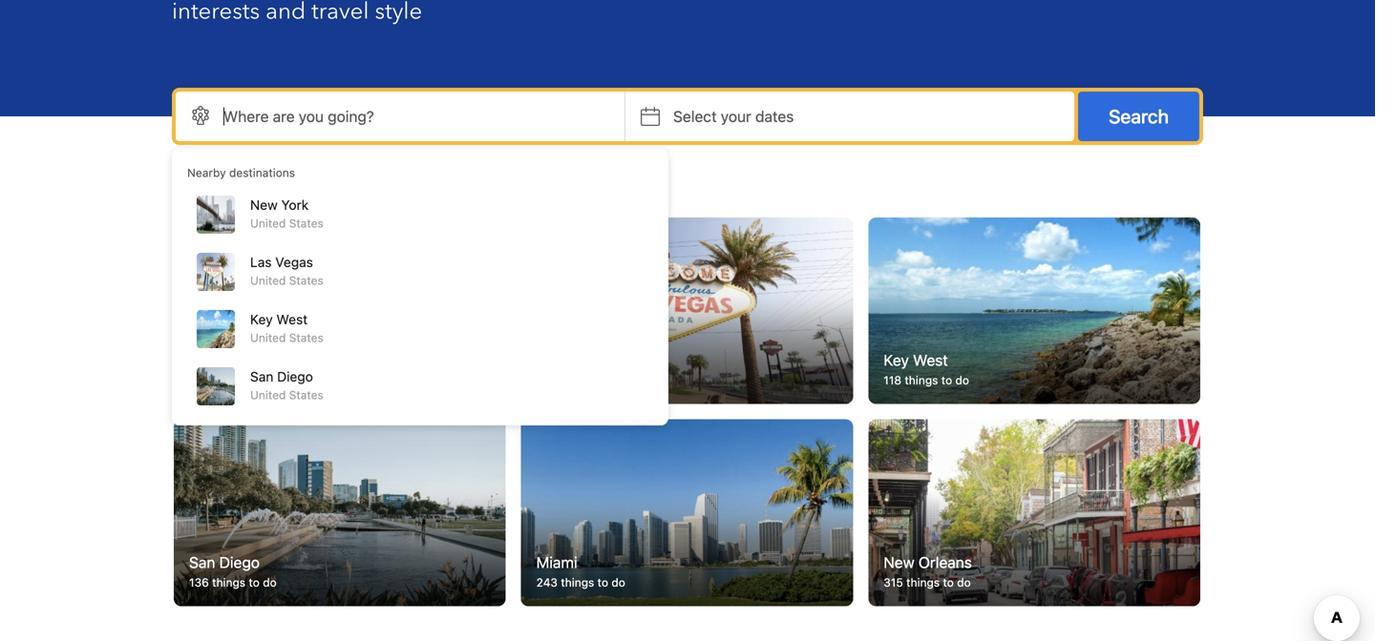 Task type: locate. For each thing, give the bounding box(es) containing it.
4 united from the top
[[250, 389, 286, 402]]

things down miami
[[561, 576, 594, 590]]

0 vertical spatial san
[[250, 369, 274, 385]]

united inside key west united states
[[250, 331, 286, 345]]

things inside miami 243 things to do
[[561, 576, 594, 590]]

Where are you going? search field
[[176, 92, 625, 141]]

1 horizontal spatial new
[[250, 197, 278, 213]]

new york image
[[174, 218, 506, 405]]

to right 243
[[598, 576, 608, 590]]

york
[[281, 197, 309, 213], [224, 352, 255, 370]]

destinations up vegas
[[247, 176, 360, 202]]

san up '136'
[[189, 554, 215, 572]]

key inside key west united states
[[250, 312, 273, 328]]

nearby
[[187, 166, 226, 180], [174, 176, 242, 202]]

united for key
[[250, 331, 286, 345]]

to inside miami 243 things to do
[[598, 576, 608, 590]]

things right 118
[[905, 374, 938, 387]]

to inside key west 118 things to do
[[942, 374, 952, 387]]

states down key west united states
[[289, 389, 324, 402]]

diego for san diego 136 things to do
[[219, 554, 260, 572]]

2 states from the top
[[289, 274, 324, 287]]

things
[[219, 374, 253, 387], [905, 374, 938, 387], [212, 576, 246, 590], [561, 576, 594, 590], [907, 576, 940, 590]]

states up vegas
[[289, 217, 324, 230]]

diego inside san diego 136 things to do
[[219, 554, 260, 572]]

san for san diego united states
[[250, 369, 274, 385]]

do inside key west 118 things to do
[[956, 374, 969, 387]]

1 vertical spatial york
[[224, 352, 255, 370]]

west for key west 118 things to do
[[913, 352, 948, 370]]

states inside new york united states
[[289, 217, 324, 230]]

states inside key west united states
[[289, 331, 324, 345]]

states for san diego
[[289, 389, 324, 402]]

west inside key west 118 things to do
[[913, 352, 948, 370]]

key up 118
[[884, 352, 909, 370]]

states for new york
[[289, 217, 324, 230]]

west
[[276, 312, 308, 328], [913, 352, 948, 370]]

things inside san diego 136 things to do
[[212, 576, 246, 590]]

2 vertical spatial new
[[884, 554, 915, 572]]

to right 118
[[942, 374, 952, 387]]

new up las
[[250, 197, 278, 213]]

1 horizontal spatial san
[[250, 369, 274, 385]]

new up 315
[[884, 554, 915, 572]]

2 horizontal spatial new
[[884, 554, 915, 572]]

miami image
[[521, 420, 853, 607]]

do right 243
[[612, 576, 625, 590]]

key inside key west 118 things to do
[[884, 352, 909, 370]]

do inside san diego 136 things to do
[[263, 576, 277, 590]]

to for new orleans
[[943, 576, 954, 590]]

new inside new york 1208 things to do
[[189, 352, 220, 370]]

york for new york 1208 things to do
[[224, 352, 255, 370]]

0 horizontal spatial west
[[276, 312, 308, 328]]

things inside new orleans 315 things to do
[[907, 576, 940, 590]]

0 horizontal spatial diego
[[219, 554, 260, 572]]

destinations
[[229, 166, 295, 180], [247, 176, 360, 202]]

do for new orleans
[[957, 576, 971, 590]]

key
[[250, 312, 273, 328], [884, 352, 909, 370]]

3 united from the top
[[250, 331, 286, 345]]

orleans
[[919, 554, 972, 572]]

states inside las vegas united states
[[289, 274, 324, 287]]

san inside san diego 136 things to do
[[189, 554, 215, 572]]

to for new york
[[256, 374, 267, 387]]

to down orleans
[[943, 576, 954, 590]]

do right '136'
[[263, 576, 277, 590]]

west inside key west united states
[[276, 312, 308, 328]]

1 horizontal spatial york
[[281, 197, 309, 213]]

new for new york united states
[[250, 197, 278, 213]]

things for new york
[[219, 374, 253, 387]]

to down key west united states
[[256, 374, 267, 387]]

new for new york 1208 things to do
[[189, 352, 220, 370]]

york up vegas
[[281, 197, 309, 213]]

search button
[[1078, 92, 1200, 141]]

united up las
[[250, 217, 286, 230]]

new for new orleans 315 things to do
[[884, 554, 915, 572]]

3 states from the top
[[289, 331, 324, 345]]

1 horizontal spatial key
[[884, 352, 909, 370]]

2 united from the top
[[250, 274, 286, 287]]

do inside miami 243 things to do
[[612, 576, 625, 590]]

san inside san diego united states
[[250, 369, 274, 385]]

san down key west united states
[[250, 369, 274, 385]]

diego
[[277, 369, 313, 385], [219, 554, 260, 572]]

things right '136'
[[212, 576, 246, 590]]

do
[[270, 374, 284, 387], [956, 374, 969, 387], [263, 576, 277, 590], [612, 576, 625, 590], [957, 576, 971, 590]]

united down las
[[250, 274, 286, 287]]

1 vertical spatial san
[[189, 554, 215, 572]]

1 vertical spatial diego
[[219, 554, 260, 572]]

diego inside san diego united states
[[277, 369, 313, 385]]

destinations up new york united states
[[229, 166, 295, 180]]

0 horizontal spatial new
[[189, 352, 220, 370]]

1 vertical spatial new
[[189, 352, 220, 370]]

118
[[884, 374, 902, 387]]

states up san diego united states
[[289, 331, 324, 345]]

0 horizontal spatial york
[[224, 352, 255, 370]]

1 vertical spatial key
[[884, 352, 909, 370]]

things for key west
[[905, 374, 938, 387]]

1 united from the top
[[250, 217, 286, 230]]

key west united states
[[250, 312, 324, 345]]

diego for san diego united states
[[277, 369, 313, 385]]

united inside las vegas united states
[[250, 274, 286, 287]]

states inside san diego united states
[[289, 389, 324, 402]]

4 states from the top
[[289, 389, 324, 402]]

to
[[256, 374, 267, 387], [942, 374, 952, 387], [249, 576, 260, 590], [598, 576, 608, 590], [943, 576, 954, 590]]

to inside new york 1208 things to do
[[256, 374, 267, 387]]

united inside new york united states
[[250, 217, 286, 230]]

nearby destinations
[[187, 166, 295, 180], [174, 176, 360, 202]]

1 states from the top
[[289, 217, 324, 230]]

new york 1208 things to do
[[189, 352, 284, 387]]

to inside san diego 136 things to do
[[249, 576, 260, 590]]

york inside new york united states
[[281, 197, 309, 213]]

1 vertical spatial west
[[913, 352, 948, 370]]

key down las vegas united states
[[250, 312, 273, 328]]

0 vertical spatial diego
[[277, 369, 313, 385]]

york inside new york 1208 things to do
[[224, 352, 255, 370]]

0 vertical spatial west
[[276, 312, 308, 328]]

miami
[[536, 554, 578, 572]]

do inside new york 1208 things to do
[[270, 374, 284, 387]]

new inside new york united states
[[250, 197, 278, 213]]

things for san diego
[[212, 576, 246, 590]]

san
[[250, 369, 274, 385], [189, 554, 215, 572]]

new orleans image
[[868, 420, 1200, 607]]

nearby destinations up new york united states
[[187, 166, 295, 180]]

to inside new orleans 315 things to do
[[943, 576, 954, 590]]

things right 315
[[907, 576, 940, 590]]

315
[[884, 576, 903, 590]]

things right 1208
[[219, 374, 253, 387]]

states for key west
[[289, 331, 324, 345]]

new up 1208
[[189, 352, 220, 370]]

1208
[[189, 374, 216, 387]]

new inside new orleans 315 things to do
[[884, 554, 915, 572]]

united down new york 1208 things to do
[[250, 389, 286, 402]]

0 vertical spatial new
[[250, 197, 278, 213]]

key for key west 118 things to do
[[884, 352, 909, 370]]

0 vertical spatial york
[[281, 197, 309, 213]]

do down orleans
[[957, 576, 971, 590]]

do inside new orleans 315 things to do
[[957, 576, 971, 590]]

0 horizontal spatial san
[[189, 554, 215, 572]]

0 vertical spatial key
[[250, 312, 273, 328]]

states down vegas
[[289, 274, 324, 287]]

united inside san diego united states
[[250, 389, 286, 402]]

do for san diego
[[263, 576, 277, 590]]

0 horizontal spatial key
[[250, 312, 273, 328]]

do right 118
[[956, 374, 969, 387]]

nearby destinations up las
[[174, 176, 360, 202]]

things inside key west 118 things to do
[[905, 374, 938, 387]]

1 horizontal spatial diego
[[277, 369, 313, 385]]

to right '136'
[[249, 576, 260, 590]]

york down key west united states
[[224, 352, 255, 370]]

new
[[250, 197, 278, 213], [189, 352, 220, 370], [884, 554, 915, 572]]

1 horizontal spatial west
[[913, 352, 948, 370]]

united for new
[[250, 217, 286, 230]]

things inside new york 1208 things to do
[[219, 374, 253, 387]]

states
[[289, 217, 324, 230], [289, 274, 324, 287], [289, 331, 324, 345], [289, 389, 324, 402]]

do down key west united states
[[270, 374, 284, 387]]

united up new york 1208 things to do
[[250, 331, 286, 345]]

united
[[250, 217, 286, 230], [250, 274, 286, 287], [250, 331, 286, 345], [250, 389, 286, 402]]



Task type: describe. For each thing, give the bounding box(es) containing it.
san diego united states
[[250, 369, 324, 402]]

dates
[[755, 107, 794, 126]]

key for key west united states
[[250, 312, 273, 328]]

las vegas image
[[521, 218, 853, 405]]

243
[[536, 576, 558, 590]]

new orleans 315 things to do
[[884, 554, 972, 590]]

do for new york
[[270, 374, 284, 387]]

united for las
[[250, 274, 286, 287]]

to for san diego
[[249, 576, 260, 590]]

to for key west
[[942, 374, 952, 387]]

select your dates
[[673, 107, 794, 126]]

united for san
[[250, 389, 286, 402]]

las
[[250, 255, 272, 270]]

san for san diego 136 things to do
[[189, 554, 215, 572]]

things for new orleans
[[907, 576, 940, 590]]

136
[[189, 576, 209, 590]]

select
[[673, 107, 717, 126]]

vegas
[[275, 255, 313, 270]]

new york united states
[[250, 197, 324, 230]]

your
[[721, 107, 751, 126]]

west for key west united states
[[276, 312, 308, 328]]

san diego image
[[174, 420, 506, 607]]

san diego 136 things to do
[[189, 554, 277, 590]]

york for new york united states
[[281, 197, 309, 213]]

las vegas united states
[[250, 255, 324, 287]]

miami 243 things to do
[[536, 554, 625, 590]]

key west image
[[868, 218, 1200, 405]]

do for key west
[[956, 374, 969, 387]]

states for las vegas
[[289, 274, 324, 287]]

search
[[1109, 105, 1169, 128]]

key west 118 things to do
[[884, 352, 969, 387]]



Task type: vqa. For each thing, say whether or not it's contained in the screenshot.


